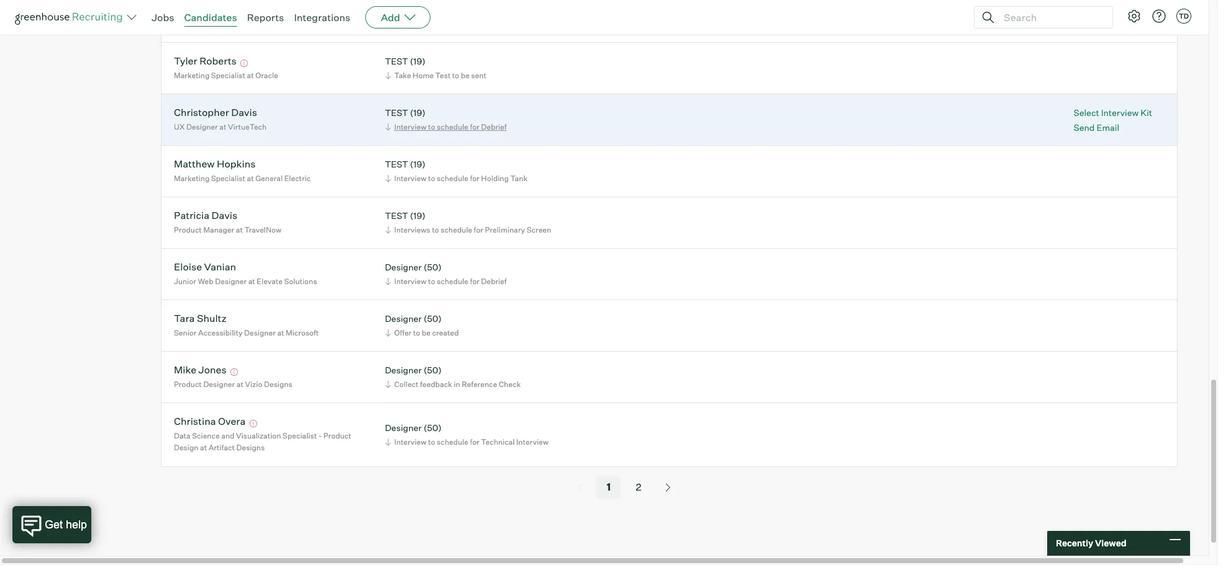 Task type: vqa. For each thing, say whether or not it's contained in the screenshot.
1st "only" from the right
no



Task type: locate. For each thing, give the bounding box(es) containing it.
product
[[174, 225, 202, 235], [174, 380, 202, 389], [324, 432, 351, 441]]

interviews for patricia davis
[[394, 225, 430, 235]]

product right -
[[324, 432, 351, 441]]

interviews up test (19) take home test to be sent
[[394, 19, 430, 28]]

screen
[[527, 19, 551, 28], [527, 225, 551, 235]]

roberts
[[200, 55, 237, 67]]

designer right accessibility
[[244, 329, 276, 338]]

kit
[[1141, 107, 1152, 118]]

1 test from the top
[[385, 5, 408, 15]]

at inside michelle gardner ui designer at walmart
[[216, 19, 223, 28]]

1 interviews from the top
[[394, 19, 430, 28]]

2 link
[[626, 477, 651, 499]]

designer up offer
[[385, 314, 422, 325]]

(50) for designer (50) interview to schedule for technical interview
[[424, 423, 442, 434]]

for for vanian
[[470, 277, 480, 286]]

schedule up test (19) take home test to be sent
[[441, 19, 472, 28]]

2
[[636, 482, 642, 494]]

(50) inside designer (50) offer to be created
[[424, 314, 442, 325]]

test (19) interviews to schedule for preliminary screen for gardner
[[385, 5, 551, 28]]

0 vertical spatial debrief
[[481, 122, 507, 132]]

test (19) interviews to schedule for preliminary screen for davis
[[385, 211, 551, 235]]

to inside designer (50) interview to schedule for technical interview
[[428, 438, 435, 447]]

for inside test (19) interview to schedule for holding tank
[[470, 174, 480, 183]]

schedule up designer (50) interview to schedule for debrief
[[441, 225, 472, 235]]

senior
[[174, 329, 197, 338]]

preliminary up sent on the left of page
[[485, 19, 525, 28]]

to inside designer (50) offer to be created
[[413, 329, 420, 338]]

to for data science and visualization specialist - product design at artifact designs
[[428, 438, 435, 447]]

2 screen from the top
[[527, 225, 551, 235]]

accessibility
[[198, 329, 243, 338]]

2 interviews from the top
[[394, 225, 430, 235]]

2 test (19) interviews to schedule for preliminary screen from the top
[[385, 211, 551, 235]]

to inside designer (50) interview to schedule for debrief
[[428, 277, 435, 286]]

0 vertical spatial preliminary
[[485, 19, 525, 28]]

interviews to schedule for preliminary screen link
[[383, 18, 554, 30], [383, 224, 554, 236]]

test (19) interviews to schedule for preliminary screen down interview to schedule for holding tank link
[[385, 211, 551, 235]]

designs
[[264, 380, 292, 389], [236, 444, 265, 453]]

0 vertical spatial interviews
[[394, 19, 430, 28]]

designs down "visualization" at bottom left
[[236, 444, 265, 453]]

for inside designer (50) interview to schedule for debrief
[[470, 277, 480, 286]]

(50) inside designer (50) interview to schedule for technical interview
[[424, 423, 442, 434]]

schedule up created at bottom left
[[437, 277, 468, 286]]

at down christopher davis link
[[220, 122, 226, 132]]

test inside test (19) interview to schedule for holding tank
[[385, 159, 408, 170]]

0 horizontal spatial be
[[422, 329, 431, 338]]

1 preliminary from the top
[[485, 19, 525, 28]]

interview inside select interview kit send email
[[1101, 107, 1139, 118]]

test
[[385, 5, 408, 15], [385, 56, 408, 67], [385, 108, 408, 118], [385, 159, 408, 170], [385, 211, 408, 221]]

to inside test (19) interview to schedule for holding tank
[[428, 174, 435, 183]]

electric
[[284, 174, 311, 183]]

interview to schedule for debrief link up designer (50) offer to be created
[[383, 276, 510, 288]]

2 (19) from the top
[[410, 56, 425, 67]]

eloise vanian link
[[174, 261, 236, 275]]

5 test from the top
[[385, 211, 408, 221]]

data
[[174, 432, 190, 441]]

0 vertical spatial screen
[[527, 19, 551, 28]]

take home test to be sent link
[[383, 69, 490, 81]]

schedule for gardner
[[441, 19, 472, 28]]

3 (50) from the top
[[424, 366, 442, 376]]

(19) down interview to schedule for holding tank link
[[410, 211, 425, 221]]

configure image
[[1127, 9, 1142, 24]]

1 interviews to schedule for preliminary screen link from the top
[[383, 18, 554, 30]]

test (19) interviews to schedule for preliminary screen up sent on the left of page
[[385, 5, 551, 28]]

to up designer (50) interview to schedule for debrief
[[432, 225, 439, 235]]

schedule up test (19) interview to schedule for holding tank
[[437, 122, 468, 132]]

preliminary for patricia davis
[[485, 225, 525, 235]]

1 screen from the top
[[527, 19, 551, 28]]

product inside patricia davis product manager at travelnow
[[174, 225, 202, 235]]

interview inside test (19) interview to schedule for holding tank
[[394, 174, 427, 183]]

1 vertical spatial designs
[[236, 444, 265, 453]]

(50) for designer (50) offer to be created
[[424, 314, 442, 325]]

davis up virtuetech
[[231, 106, 257, 119]]

send
[[1074, 122, 1095, 133]]

be left created at bottom left
[[422, 329, 431, 338]]

designer up collect
[[385, 366, 422, 376]]

preliminary down holding at the left top
[[485, 225, 525, 235]]

schedule left technical
[[437, 438, 468, 447]]

(19) for matthew hopkins
[[410, 159, 425, 170]]

5 (19) from the top
[[410, 211, 425, 221]]

email
[[1097, 122, 1120, 133]]

eloise vanian junior web designer at elevate solutions
[[174, 261, 317, 286]]

schedule left holding at the left top
[[437, 174, 468, 183]]

interview to schedule for debrief link
[[383, 121, 510, 133], [383, 276, 510, 288]]

home
[[413, 71, 434, 80]]

schedule for hopkins
[[437, 174, 468, 183]]

check
[[499, 380, 521, 389]]

2 test from the top
[[385, 56, 408, 67]]

artifact
[[209, 444, 235, 453]]

christina
[[174, 416, 216, 428]]

specialist down hopkins
[[211, 174, 245, 183]]

interview for designer (50) interview to schedule for debrief
[[394, 277, 427, 286]]

jobs link
[[152, 11, 174, 24]]

interviews to schedule for preliminary screen link up designer (50) interview to schedule for debrief
[[383, 224, 554, 236]]

0 vertical spatial davis
[[231, 106, 257, 119]]

(50) for designer (50) interview to schedule for debrief
[[424, 262, 442, 273]]

for
[[474, 19, 483, 28], [470, 122, 480, 132], [470, 174, 480, 183], [474, 225, 483, 235], [470, 277, 480, 286], [470, 438, 480, 447]]

christina overa link
[[174, 416, 246, 430]]

1 vertical spatial test (19) interviews to schedule for preliminary screen
[[385, 211, 551, 235]]

designer down christopher
[[186, 122, 218, 132]]

designs right vizio
[[264, 380, 292, 389]]

(50) up interview to schedule for technical interview link
[[424, 423, 442, 434]]

1 vertical spatial interviews
[[394, 225, 430, 235]]

davis inside christopher davis ux designer at virtuetech
[[231, 106, 257, 119]]

1 vertical spatial davis
[[212, 210, 238, 222]]

(50) up designer (50) offer to be created
[[424, 262, 442, 273]]

designer up designer (50) offer to be created
[[385, 262, 422, 273]]

designer inside eloise vanian junior web designer at elevate solutions
[[215, 277, 247, 286]]

product down mike
[[174, 380, 202, 389]]

1 vertical spatial specialist
[[211, 174, 245, 183]]

4 (19) from the top
[[410, 159, 425, 170]]

to inside test (19) take home test to be sent
[[452, 71, 459, 80]]

to
[[432, 19, 439, 28], [452, 71, 459, 80], [428, 122, 435, 132], [428, 174, 435, 183], [432, 225, 439, 235], [428, 277, 435, 286], [413, 329, 420, 338], [428, 438, 435, 447]]

at
[[216, 19, 223, 28], [247, 71, 254, 80], [220, 122, 226, 132], [247, 174, 254, 183], [236, 225, 243, 235], [248, 277, 255, 286], [277, 329, 284, 338], [237, 380, 243, 389], [200, 444, 207, 453]]

be left sent on the left of page
[[461, 71, 470, 80]]

interview
[[1101, 107, 1139, 118], [394, 122, 427, 132], [394, 174, 427, 183], [394, 277, 427, 286], [394, 438, 427, 447], [516, 438, 549, 447]]

to for marketing specialist at general electric
[[428, 174, 435, 183]]

designer inside designer (50) interview to schedule for technical interview
[[385, 423, 422, 434]]

debrief inside test (19) interview to schedule for debrief
[[481, 122, 507, 132]]

designer inside designer (50) interview to schedule for debrief
[[385, 262, 422, 273]]

2 marketing from the top
[[174, 174, 210, 183]]

(50) inside designer (50) interview to schedule for debrief
[[424, 262, 442, 273]]

designs inside data science and visualization specialist - product design at artifact designs
[[236, 444, 265, 453]]

for for gardner
[[474, 19, 483, 28]]

2 (50) from the top
[[424, 314, 442, 325]]

product inside data science and visualization specialist - product design at artifact designs
[[324, 432, 351, 441]]

recently viewed
[[1056, 539, 1127, 549]]

debrief inside designer (50) interview to schedule for debrief
[[481, 277, 507, 286]]

designer
[[183, 19, 215, 28], [186, 122, 218, 132], [385, 262, 422, 273], [215, 277, 247, 286], [385, 314, 422, 325], [244, 329, 276, 338], [385, 366, 422, 376], [203, 380, 235, 389], [385, 423, 422, 434]]

Search text field
[[1001, 8, 1102, 26]]

manager
[[203, 225, 234, 235]]

(19) right "add"
[[410, 5, 425, 15]]

2 vertical spatial specialist
[[283, 432, 317, 441]]

at down the michelle gardner "link"
[[216, 19, 223, 28]]

(50) up feedback on the left of the page
[[424, 366, 442, 376]]

(50) up offer to be created link at the left bottom
[[424, 314, 442, 325]]

to for ui designer at walmart
[[432, 19, 439, 28]]

design
[[174, 444, 198, 453]]

to down test (19) interview to schedule for debrief
[[428, 174, 435, 183]]

reports
[[247, 11, 284, 24]]

0 vertical spatial interview to schedule for debrief link
[[383, 121, 510, 133]]

0 vertical spatial designs
[[264, 380, 292, 389]]

take
[[394, 71, 411, 80]]

to down feedback on the left of the page
[[428, 438, 435, 447]]

schedule for davis
[[441, 225, 472, 235]]

schedule inside designer (50) interview to schedule for technical interview
[[437, 438, 468, 447]]

interview inside test (19) interview to schedule for debrief
[[394, 122, 427, 132]]

walmart
[[225, 19, 255, 28]]

shultz
[[197, 313, 227, 325]]

to right 'add' popup button
[[432, 19, 439, 28]]

interviews up designer (50) interview to schedule for debrief
[[394, 225, 430, 235]]

mike jones has been in reference check for more than 10 days image
[[229, 369, 240, 377]]

2 vertical spatial product
[[324, 432, 351, 441]]

1 (50) from the top
[[424, 262, 442, 273]]

preliminary
[[485, 19, 525, 28], [485, 225, 525, 235]]

recently
[[1056, 539, 1093, 549]]

to inside test (19) interview to schedule for debrief
[[428, 122, 435, 132]]

interview inside designer (50) interview to schedule for debrief
[[394, 277, 427, 286]]

to for junior web designer at elevate solutions
[[428, 277, 435, 286]]

to for product manager at travelnow
[[432, 225, 439, 235]]

debrief for (19)
[[481, 122, 507, 132]]

0 vertical spatial test (19) interviews to schedule for preliminary screen
[[385, 5, 551, 28]]

at left general
[[247, 174, 254, 183]]

1 vertical spatial screen
[[527, 225, 551, 235]]

2 debrief from the top
[[481, 277, 507, 286]]

general
[[255, 174, 283, 183]]

designer down collect
[[385, 423, 422, 434]]

tyler roberts
[[174, 55, 237, 67]]

0 vertical spatial marketing
[[174, 71, 210, 80]]

be inside test (19) take home test to be sent
[[461, 71, 470, 80]]

designer down vanian at the top left of the page
[[215, 277, 247, 286]]

candidates link
[[184, 11, 237, 24]]

4 test from the top
[[385, 159, 408, 170]]

marketing down tyler at the top left
[[174, 71, 210, 80]]

select interview kit link
[[1074, 107, 1152, 119]]

1 vertical spatial be
[[422, 329, 431, 338]]

1 vertical spatial marketing
[[174, 174, 210, 183]]

christina overa has been in technical interview for more than 14 days image
[[248, 421, 259, 428]]

0 vertical spatial be
[[461, 71, 470, 80]]

1 (19) from the top
[[410, 5, 425, 15]]

to right test
[[452, 71, 459, 80]]

science
[[192, 432, 220, 441]]

(19) inside test (19) interview to schedule for holding tank
[[410, 159, 425, 170]]

debrief
[[481, 122, 507, 132], [481, 277, 507, 286]]

christina overa
[[174, 416, 246, 428]]

schedule
[[441, 19, 472, 28], [437, 122, 468, 132], [437, 174, 468, 183], [441, 225, 472, 235], [437, 277, 468, 286], [437, 438, 468, 447]]

for inside test (19) interview to schedule for debrief
[[470, 122, 480, 132]]

specialist down the 'roberts'
[[211, 71, 245, 80]]

schedule inside test (19) interview to schedule for holding tank
[[437, 174, 468, 183]]

to up test (19) interview to schedule for holding tank
[[428, 122, 435, 132]]

collect feedback in reference check link
[[383, 379, 524, 391]]

at down science
[[200, 444, 207, 453]]

td
[[1179, 12, 1189, 21]]

davis up manager
[[212, 210, 238, 222]]

offer
[[394, 329, 412, 338]]

test for matthew hopkins
[[385, 159, 408, 170]]

(19) up home
[[410, 56, 425, 67]]

reports link
[[247, 11, 284, 24]]

(50) inside designer (50) collect feedback in reference check
[[424, 366, 442, 376]]

davis inside patricia davis product manager at travelnow
[[212, 210, 238, 222]]

test for patricia davis
[[385, 211, 408, 221]]

(19) inside test (19) interview to schedule for debrief
[[410, 108, 425, 118]]

to for senior accessibility designer at microsoft
[[413, 329, 420, 338]]

2 interviews to schedule for preliminary screen link from the top
[[383, 224, 554, 236]]

1 vertical spatial debrief
[[481, 277, 507, 286]]

test (19) interviews to schedule for preliminary screen
[[385, 5, 551, 28], [385, 211, 551, 235]]

1 vertical spatial preliminary
[[485, 225, 525, 235]]

1 vertical spatial interview to schedule for debrief link
[[383, 276, 510, 288]]

1 vertical spatial interviews to schedule for preliminary screen link
[[383, 224, 554, 236]]

tank
[[510, 174, 528, 183]]

0 vertical spatial product
[[174, 225, 202, 235]]

reference
[[462, 380, 497, 389]]

3 (19) from the top
[[410, 108, 425, 118]]

4 (50) from the top
[[424, 423, 442, 434]]

1 test (19) interviews to schedule for preliminary screen from the top
[[385, 5, 551, 28]]

1 interview to schedule for debrief link from the top
[[383, 121, 510, 133]]

at right manager
[[236, 225, 243, 235]]

designer down michelle
[[183, 19, 215, 28]]

product down patricia
[[174, 225, 202, 235]]

(19) down home
[[410, 108, 425, 118]]

at left microsoft
[[277, 329, 284, 338]]

to right offer
[[413, 329, 420, 338]]

(50) for designer (50) collect feedback in reference check
[[424, 366, 442, 376]]

specialist left -
[[283, 432, 317, 441]]

(19) for patricia davis
[[410, 211, 425, 221]]

at left elevate at the left of page
[[248, 277, 255, 286]]

0 vertical spatial interviews to schedule for preliminary screen link
[[383, 18, 554, 30]]

(50)
[[424, 262, 442, 273], [424, 314, 442, 325], [424, 366, 442, 376], [424, 423, 442, 434]]

designer (50) collect feedback in reference check
[[385, 366, 521, 389]]

be
[[461, 71, 470, 80], [422, 329, 431, 338]]

at inside eloise vanian junior web designer at elevate solutions
[[248, 277, 255, 286]]

test inside test (19) interview to schedule for debrief
[[385, 108, 408, 118]]

to up designer (50) offer to be created
[[428, 277, 435, 286]]

tyler roberts has been in take home test for more than 7 days image
[[239, 60, 250, 67]]

marketing
[[174, 71, 210, 80], [174, 174, 210, 183]]

designer inside designer (50) offer to be created
[[385, 314, 422, 325]]

(19) up interview to schedule for holding tank link
[[410, 159, 425, 170]]

marketing down matthew
[[174, 174, 210, 183]]

2 preliminary from the top
[[485, 225, 525, 235]]

3 test from the top
[[385, 108, 408, 118]]

1 horizontal spatial be
[[461, 71, 470, 80]]

interview to schedule for debrief link up test (19) interview to schedule for holding tank
[[383, 121, 510, 133]]

interviews to schedule for preliminary screen link up sent on the left of page
[[383, 18, 554, 30]]

in
[[454, 380, 460, 389]]

schedule inside designer (50) interview to schedule for debrief
[[437, 277, 468, 286]]

matthew hopkins link
[[174, 158, 256, 172]]

be inside designer (50) offer to be created
[[422, 329, 431, 338]]

1 debrief from the top
[[481, 122, 507, 132]]

2 interview to schedule for debrief link from the top
[[383, 276, 510, 288]]



Task type: describe. For each thing, give the bounding box(es) containing it.
test (19) take home test to be sent
[[385, 56, 486, 80]]

td button
[[1177, 9, 1192, 24]]

(19) for michelle gardner
[[410, 5, 425, 15]]

(19) inside test (19) take home test to be sent
[[410, 56, 425, 67]]

hopkins
[[217, 158, 256, 170]]

designer (50) interview to schedule for technical interview
[[385, 423, 549, 447]]

tyler
[[174, 55, 197, 67]]

virtuetech
[[228, 122, 267, 132]]

vanian
[[204, 261, 236, 274]]

select
[[1074, 107, 1099, 118]]

davis for patricia davis
[[212, 210, 238, 222]]

michelle gardner link
[[174, 3, 253, 18]]

debrief for (50)
[[481, 277, 507, 286]]

pagination navigation
[[15, 477, 1218, 499]]

ux
[[174, 122, 185, 132]]

designer inside michelle gardner ui designer at walmart
[[183, 19, 215, 28]]

for inside designer (50) interview to schedule for technical interview
[[470, 438, 480, 447]]

oracle
[[255, 71, 278, 80]]

designer inside designer (50) collect feedback in reference check
[[385, 366, 422, 376]]

michelle
[[174, 3, 213, 16]]

test for michelle gardner
[[385, 5, 408, 15]]

and
[[221, 432, 234, 441]]

schedule inside test (19) interview to schedule for debrief
[[437, 122, 468, 132]]

add
[[381, 11, 400, 24]]

greenhouse recruiting image
[[15, 10, 127, 25]]

viewed
[[1095, 539, 1127, 549]]

add button
[[365, 6, 431, 29]]

jones
[[199, 364, 227, 377]]

at inside christopher davis ux designer at virtuetech
[[220, 122, 226, 132]]

schedule for vanian
[[437, 277, 468, 286]]

matthew
[[174, 158, 215, 170]]

interview for designer (50) interview to schedule for technical interview
[[394, 438, 427, 447]]

test (19) interview to schedule for holding tank
[[385, 159, 528, 183]]

patricia
[[174, 210, 209, 222]]

created
[[432, 329, 459, 338]]

screen for patricia davis
[[527, 225, 551, 235]]

christopher davis link
[[174, 106, 257, 121]]

patricia davis product manager at travelnow
[[174, 210, 282, 235]]

christopher davis ux designer at virtuetech
[[174, 106, 267, 132]]

solutions
[[284, 277, 317, 286]]

collect
[[394, 380, 419, 389]]

elevate
[[257, 277, 283, 286]]

vizio
[[245, 380, 262, 389]]

at inside tara shultz senior accessibility designer at microsoft
[[277, 329, 284, 338]]

offer to be created link
[[383, 327, 462, 339]]

michelle gardner ui designer at walmart
[[174, 3, 255, 28]]

christopher
[[174, 106, 229, 119]]

interviews for michelle gardner
[[394, 19, 430, 28]]

specialist inside matthew hopkins marketing specialist at general electric
[[211, 174, 245, 183]]

eloise
[[174, 261, 202, 274]]

for for hopkins
[[470, 174, 480, 183]]

designer (50) offer to be created
[[385, 314, 459, 338]]

at inside patricia davis product manager at travelnow
[[236, 225, 243, 235]]

at down mike jones has been in reference check for more than 10 days icon
[[237, 380, 243, 389]]

send email link
[[1074, 121, 1152, 133]]

tara
[[174, 313, 195, 325]]

tyler roberts link
[[174, 55, 237, 69]]

matthew hopkins marketing specialist at general electric
[[174, 158, 311, 183]]

designer down jones at the left bottom of page
[[203, 380, 235, 389]]

1 marketing from the top
[[174, 71, 210, 80]]

patricia davis link
[[174, 210, 238, 224]]

junior
[[174, 277, 196, 286]]

technical
[[481, 438, 515, 447]]

jobs
[[152, 11, 174, 24]]

ui
[[174, 19, 182, 28]]

feedback
[[420, 380, 452, 389]]

td button
[[1174, 6, 1194, 26]]

interviews to schedule for preliminary screen link for gardner
[[383, 18, 554, 30]]

screen for michelle gardner
[[527, 19, 551, 28]]

designer inside christopher davis ux designer at virtuetech
[[186, 122, 218, 132]]

0 vertical spatial specialist
[[211, 71, 245, 80]]

integrations link
[[294, 11, 350, 24]]

product designer at vizio designs
[[174, 380, 292, 389]]

mike jones link
[[174, 364, 227, 379]]

interview for test (19) interview to schedule for holding tank
[[394, 174, 427, 183]]

1 vertical spatial product
[[174, 380, 202, 389]]

interviews to schedule for preliminary screen link for davis
[[383, 224, 554, 236]]

integrations
[[294, 11, 350, 24]]

data science and visualization specialist - product design at artifact designs
[[174, 432, 351, 453]]

marketing inside matthew hopkins marketing specialist at general electric
[[174, 174, 210, 183]]

designer inside tara shultz senior accessibility designer at microsoft
[[244, 329, 276, 338]]

sent
[[471, 71, 486, 80]]

microsoft
[[286, 329, 319, 338]]

at down the tyler roberts has been in take home test for more than 7 days image
[[247, 71, 254, 80]]

page 1 element
[[597, 477, 621, 499]]

test inside test (19) take home test to be sent
[[385, 56, 408, 67]]

test (19) interview to schedule for debrief
[[385, 108, 507, 132]]

specialist inside data science and visualization specialist - product design at artifact designs
[[283, 432, 317, 441]]

at inside matthew hopkins marketing specialist at general electric
[[247, 174, 254, 183]]

holding
[[481, 174, 509, 183]]

marketing specialist at oracle
[[174, 71, 278, 80]]

davis for christopher davis
[[231, 106, 257, 119]]

for for davis
[[474, 225, 483, 235]]

interview to schedule for holding tank link
[[383, 173, 531, 184]]

web
[[198, 277, 214, 286]]

at inside data science and visualization specialist - product design at artifact designs
[[200, 444, 207, 453]]

interview to schedule for debrief link for davis
[[383, 121, 510, 133]]

designer (50) interview to schedule for debrief
[[385, 262, 507, 286]]

candidates
[[184, 11, 237, 24]]

interview to schedule for debrief link for vanian
[[383, 276, 510, 288]]

preliminary for michelle gardner
[[485, 19, 525, 28]]

tara shultz link
[[174, 313, 227, 327]]

visualization
[[236, 432, 281, 441]]

test
[[435, 71, 451, 80]]

select interview kit send email
[[1074, 107, 1152, 133]]

mike
[[174, 364, 196, 377]]

1
[[607, 482, 611, 494]]

travelnow
[[244, 225, 282, 235]]

gardner
[[215, 3, 253, 16]]

interview to schedule for technical interview link
[[383, 437, 552, 448]]

interview for test (19) interview to schedule for debrief
[[394, 122, 427, 132]]

mike jones
[[174, 364, 227, 377]]

overa
[[218, 416, 246, 428]]



